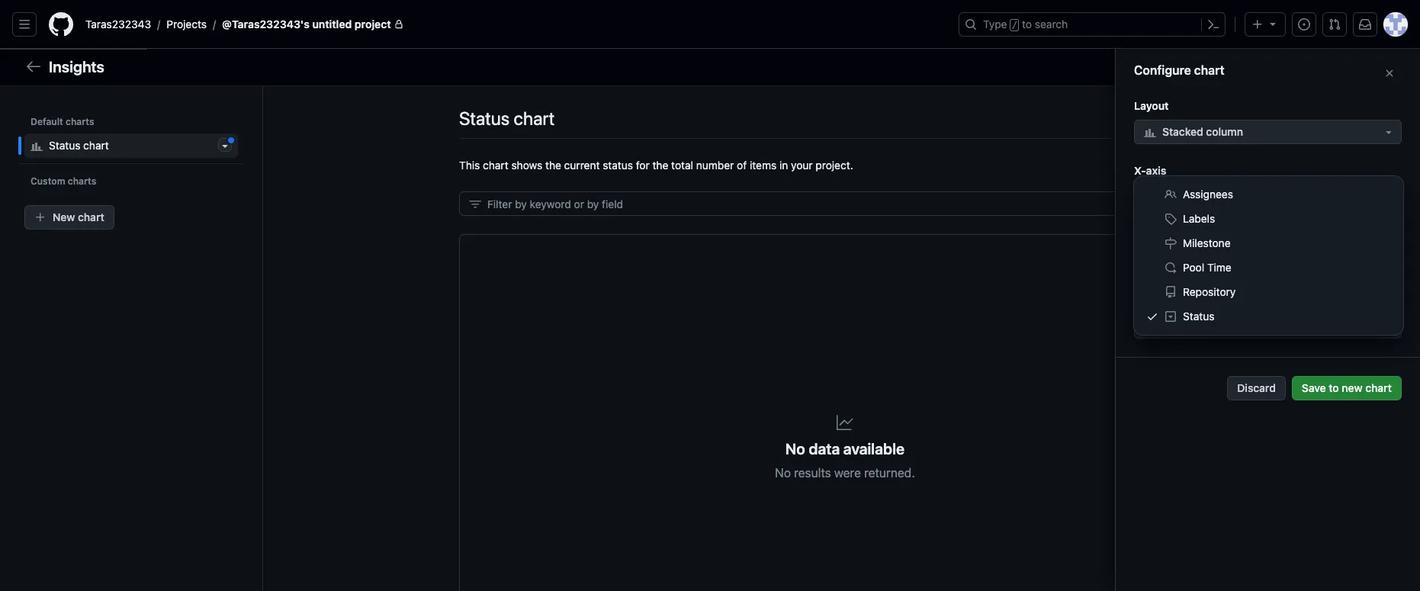 Task type: describe. For each thing, give the bounding box(es) containing it.
status chart inside the default charts element
[[49, 139, 109, 152]]

taras232343 link
[[79, 12, 157, 37]]

repo image
[[1165, 286, 1177, 298]]

configure button
[[1144, 105, 1232, 129]]

repository radio item
[[1141, 280, 1398, 304]]

new chart button
[[24, 205, 114, 230]]

default
[[31, 116, 63, 127]]

custom
[[31, 175, 65, 187]]

tag image
[[1165, 213, 1177, 225]]

new
[[1342, 382, 1363, 394]]

chart right this
[[483, 159, 509, 172]]

configure for configure chart
[[1135, 63, 1192, 77]]

0 vertical spatial status
[[459, 108, 510, 129]]

labels
[[1183, 212, 1216, 225]]

assignees
[[1183, 188, 1234, 201]]

sc 9kayk9 0 image inside view filters region
[[469, 198, 481, 210]]

axis for y-
[[1146, 294, 1167, 307]]

iterations image
[[1165, 262, 1177, 274]]

chart down default charts
[[83, 139, 109, 152]]

to inside button
[[1329, 382, 1340, 394]]

new chart
[[53, 211, 104, 224]]

single select image
[[1165, 311, 1177, 323]]

no for no data available
[[786, 440, 806, 458]]

homepage image
[[49, 12, 73, 37]]

configure for configure
[[1172, 110, 1222, 123]]

group by (optional)
[[1135, 229, 1234, 242]]

y-axis
[[1135, 294, 1167, 307]]

projects
[[167, 18, 207, 31]]

status radio item
[[1141, 304, 1398, 329]]

available
[[844, 440, 905, 458]]

time
[[1208, 261, 1232, 274]]

project navigation
[[0, 49, 1421, 86]]

x-axis
[[1135, 164, 1167, 177]]

layout
[[1135, 99, 1169, 112]]

plus image
[[1252, 18, 1264, 31]]

save
[[1302, 382, 1327, 394]]

(optional)
[[1184, 229, 1234, 242]]

Filter by keyword or by field field
[[488, 192, 1165, 215]]

pool time radio item
[[1141, 256, 1398, 280]]

labels radio item
[[1141, 207, 1398, 231]]

total
[[672, 159, 694, 172]]

were
[[835, 466, 861, 480]]

in
[[780, 159, 788, 172]]

for
[[636, 159, 650, 172]]

charts for default charts
[[66, 116, 94, 127]]

by
[[1169, 229, 1181, 242]]

chart down command palette icon
[[1195, 63, 1225, 77]]

notifications image
[[1360, 18, 1372, 31]]

save to new chart button
[[1292, 376, 1402, 401]]

1 the from the left
[[546, 159, 562, 172]]

discard inside "configure chart" region
[[1238, 382, 1276, 394]]

people image
[[1165, 188, 1177, 201]]

results
[[794, 466, 832, 480]]

repository
[[1183, 285, 1236, 298]]

group
[[1135, 229, 1166, 242]]

configure chart
[[1135, 63, 1225, 77]]

status inside status radio item
[[1183, 310, 1215, 323]]

0 vertical spatial to
[[1023, 18, 1032, 31]]

graph image
[[836, 413, 855, 432]]

projects link
[[160, 12, 213, 37]]

type / to search
[[984, 18, 1068, 31]]

git pull request image
[[1329, 18, 1341, 31]]

chart right "new"
[[78, 211, 104, 224]]

pool
[[1183, 261, 1205, 274]]

status
[[603, 159, 633, 172]]

return to project view image
[[24, 57, 43, 76]]

@taras232343's untitled project
[[222, 18, 391, 31]]

group inside "configure chart" region
[[1135, 182, 1404, 329]]



Task type: vqa. For each thing, say whether or not it's contained in the screenshot.
list on the top containing README
no



Task type: locate. For each thing, give the bounding box(es) containing it.
discard button inside view filters region
[[1184, 193, 1232, 214]]

discard button left save
[[1228, 376, 1286, 401]]

unsaved changes image
[[228, 137, 234, 143]]

2 the from the left
[[653, 159, 669, 172]]

to
[[1023, 18, 1032, 31], [1329, 382, 1340, 394]]

@taras232343's
[[222, 18, 310, 31]]

1 horizontal spatial /
[[213, 18, 216, 31]]

to left search
[[1023, 18, 1032, 31]]

no results were returned.
[[775, 466, 915, 480]]

to left new
[[1329, 382, 1340, 394]]

1 vertical spatial axis
[[1146, 294, 1167, 307]]

no left results
[[775, 466, 791, 480]]

1 horizontal spatial sc 9kayk9 0 image
[[1378, 61, 1390, 73]]

custom charts
[[31, 175, 96, 187]]

untitled
[[312, 18, 352, 31]]

0 vertical spatial configure
[[1135, 63, 1192, 77]]

this chart shows the current status for the total number of items in your project.
[[459, 159, 854, 172]]

lock image
[[394, 20, 403, 29]]

shows
[[512, 159, 543, 172]]

status chart up shows
[[459, 108, 555, 129]]

charts right default at the left of the page
[[66, 116, 94, 127]]

discard button
[[1184, 193, 1232, 214], [1228, 376, 1286, 401]]

discard up labels
[[1191, 198, 1225, 209]]

status up this
[[459, 108, 510, 129]]

1 axis from the top
[[1147, 164, 1167, 177]]

issue opened image
[[1299, 18, 1311, 31]]

type
[[984, 18, 1008, 31]]

check image
[[1147, 311, 1159, 323]]

charts for custom charts
[[68, 175, 96, 187]]

0 vertical spatial discard button
[[1184, 193, 1232, 214]]

sc 9kayk9 0 image
[[1378, 61, 1390, 73], [469, 198, 481, 210]]

pool time
[[1183, 261, 1232, 274]]

1 horizontal spatial to
[[1329, 382, 1340, 394]]

chart right new
[[1366, 382, 1393, 394]]

default charts
[[31, 116, 94, 127]]

group
[[1135, 182, 1404, 329]]

0 vertical spatial status chart
[[459, 108, 555, 129]]

0 vertical spatial axis
[[1147, 164, 1167, 177]]

configure
[[1135, 63, 1192, 77], [1172, 110, 1222, 123]]

0 vertical spatial no
[[786, 440, 806, 458]]

/ right type
[[1012, 20, 1018, 31]]

0 horizontal spatial status
[[49, 139, 80, 152]]

configure right layout
[[1172, 110, 1222, 123]]

milestone radio item
[[1141, 231, 1398, 256]]

project.
[[816, 159, 854, 172]]

axis up 'check' icon
[[1146, 294, 1167, 307]]

1 vertical spatial configure
[[1172, 110, 1222, 123]]

status inside status chart link
[[49, 139, 80, 152]]

save to new chart
[[1302, 382, 1393, 394]]

1 vertical spatial discard button
[[1228, 376, 1286, 401]]

chart
[[1195, 63, 1225, 77], [514, 108, 555, 129], [83, 139, 109, 152], [483, 159, 509, 172], [78, 211, 104, 224], [1366, 382, 1393, 394]]

discard inside view filters region
[[1191, 198, 1225, 209]]

data
[[809, 440, 840, 458]]

no
[[786, 440, 806, 458], [775, 466, 791, 480]]

status
[[459, 108, 510, 129], [49, 139, 80, 152], [1183, 310, 1215, 323]]

configure up layout
[[1135, 63, 1192, 77]]

list
[[79, 12, 950, 37]]

axis up people image
[[1147, 164, 1167, 177]]

charts right 'custom'
[[68, 175, 96, 187]]

status chart
[[459, 108, 555, 129], [49, 139, 109, 152]]

1 vertical spatial status chart
[[49, 139, 109, 152]]

status chart link
[[24, 134, 238, 158]]

0 vertical spatial sc 9kayk9 0 image
[[1378, 61, 1390, 73]]

2 vertical spatial status
[[1183, 310, 1215, 323]]

0 horizontal spatial status chart
[[49, 139, 109, 152]]

0 vertical spatial charts
[[66, 116, 94, 127]]

/ right projects
[[213, 18, 216, 31]]

search
[[1035, 18, 1068, 31]]

1 vertical spatial sc 9kayk9 0 image
[[469, 198, 481, 210]]

axis
[[1147, 164, 1167, 177], [1146, 294, 1167, 307]]

chart up shows
[[514, 108, 555, 129]]

close configuration pane image
[[1384, 67, 1396, 79]]

status down default charts
[[49, 139, 80, 152]]

configure inside region
[[1135, 63, 1192, 77]]

discard left save
[[1238, 382, 1276, 394]]

1 horizontal spatial the
[[653, 159, 669, 172]]

the right for
[[653, 159, 669, 172]]

configure inside button
[[1172, 110, 1222, 123]]

1 horizontal spatial status
[[459, 108, 510, 129]]

no for no results were returned.
[[775, 466, 791, 480]]

charts
[[66, 116, 94, 127], [68, 175, 96, 187]]

axis for x-
[[1147, 164, 1167, 177]]

2 axis from the top
[[1146, 294, 1167, 307]]

discard
[[1191, 198, 1225, 209], [1238, 382, 1276, 394]]

group containing assignees
[[1135, 182, 1404, 329]]

triangle down image
[[1267, 18, 1280, 30]]

2 horizontal spatial /
[[1012, 20, 1018, 31]]

status down repository
[[1183, 310, 1215, 323]]

your
[[791, 159, 813, 172]]

project
[[355, 18, 391, 31]]

command palette image
[[1208, 18, 1220, 31]]

1 vertical spatial to
[[1329, 382, 1340, 394]]

discard button up (optional)
[[1184, 193, 1232, 214]]

sc 9kayk9 0 image inside project 'navigation'
[[1378, 61, 1390, 73]]

0 vertical spatial discard
[[1191, 198, 1225, 209]]

milestone image
[[1165, 237, 1177, 250]]

returned.
[[865, 466, 915, 480]]

this
[[459, 159, 480, 172]]

chart options image
[[219, 140, 231, 152]]

0 horizontal spatial sc 9kayk9 0 image
[[469, 198, 481, 210]]

assignees radio item
[[1141, 182, 1398, 207]]

default charts element
[[18, 134, 244, 158]]

insights
[[49, 58, 104, 76]]

0 horizontal spatial to
[[1023, 18, 1032, 31]]

/ inside type / to search
[[1012, 20, 1018, 31]]

x-
[[1135, 164, 1147, 177]]

1 horizontal spatial status chart
[[459, 108, 555, 129]]

/ left projects
[[157, 18, 160, 31]]

y-
[[1135, 294, 1146, 307]]

current
[[564, 159, 600, 172]]

milestone
[[1183, 237, 1231, 250]]

list containing taras232343
[[79, 12, 950, 37]]

status chart down default charts
[[49, 139, 109, 152]]

1 vertical spatial discard
[[1238, 382, 1276, 394]]

0 horizontal spatial discard
[[1191, 198, 1225, 209]]

/ for taras232343
[[157, 18, 160, 31]]

/ for type
[[1012, 20, 1018, 31]]

taras232343 / projects /
[[85, 18, 216, 31]]

1 vertical spatial charts
[[68, 175, 96, 187]]

1 vertical spatial no
[[775, 466, 791, 480]]

the
[[546, 159, 562, 172], [653, 159, 669, 172]]

1 vertical spatial status
[[49, 139, 80, 152]]

0 horizontal spatial the
[[546, 159, 562, 172]]

items
[[750, 159, 777, 172]]

the right shows
[[546, 159, 562, 172]]

@taras232343's untitled project link
[[216, 12, 409, 37]]

number
[[696, 159, 734, 172]]

view filters region
[[459, 192, 1232, 216]]

/
[[157, 18, 160, 31], [213, 18, 216, 31], [1012, 20, 1018, 31]]

taras232343
[[85, 18, 151, 31]]

no left data
[[786, 440, 806, 458]]

configure chart region
[[0, 49, 1421, 591]]

no data available
[[786, 440, 905, 458]]

new
[[53, 211, 75, 224]]

2 horizontal spatial status
[[1183, 310, 1215, 323]]

1 horizontal spatial discard
[[1238, 382, 1276, 394]]

0 horizontal spatial /
[[157, 18, 160, 31]]

of
[[737, 159, 747, 172]]



